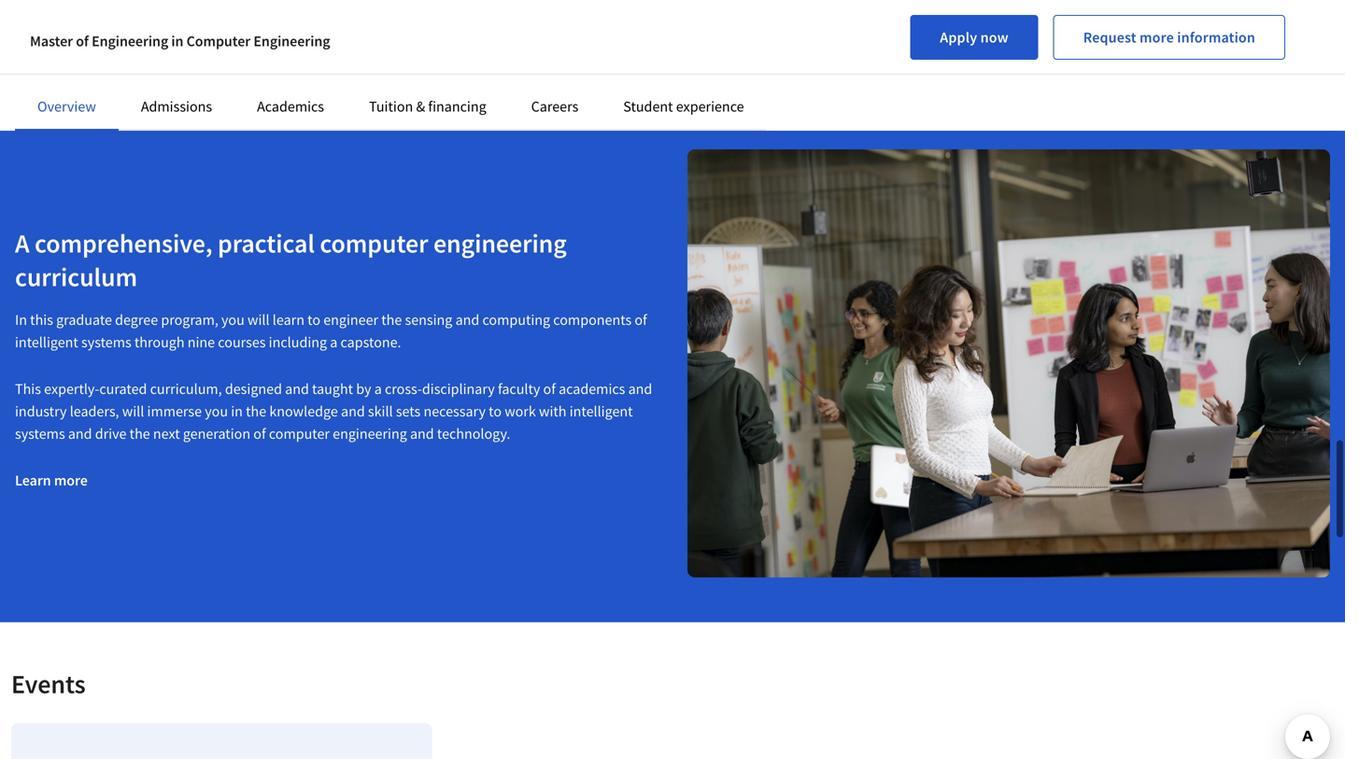 Task type: locate. For each thing, give the bounding box(es) containing it.
curriculum
[[15, 260, 137, 293]]

1 vertical spatial to
[[489, 402, 502, 421]]

you
[[221, 310, 245, 329], [205, 402, 228, 421]]

1 vertical spatial computer
[[269, 424, 330, 443]]

a inside in this graduate degree program, you will learn to engineer the sensing and computing components of intelligent systems through nine courses including a capstone.
[[330, 333, 338, 351]]

0 vertical spatial the
[[381, 310, 402, 329]]

sensing
[[405, 310, 452, 329]]

the up capstone.
[[381, 310, 402, 329]]

in
[[15, 310, 27, 329]]

0 horizontal spatial intelligent
[[15, 333, 78, 351]]

you up generation
[[205, 402, 228, 421]]

0 horizontal spatial with
[[163, 0, 191, 13]]

you up courses
[[221, 310, 245, 329]]

1 horizontal spatial to
[[489, 402, 502, 421]]

will down curated
[[122, 402, 144, 421]]

a right 'by'
[[374, 380, 382, 398]]

1 vertical spatial intelligent
[[570, 402, 633, 421]]

and right sensing
[[455, 310, 479, 329]]

collaborate
[[15, 0, 88, 13]]

engineering inside this expertly-curated curriculum, designed and taught by a cross-disciplinary faculty of academics and industry leaders, will immerse you in the knowledge and skill sets necessary to work with intelligent systems and drive the next generation of computer engineering and technology.
[[333, 424, 407, 443]]

financing
[[428, 97, 486, 116]]

the down designed
[[246, 402, 266, 421]]

1 horizontal spatial a
[[374, 380, 382, 398]]

events
[[11, 668, 86, 701]]

1 horizontal spatial engineering
[[433, 227, 567, 259]]

0 vertical spatial you
[[221, 310, 245, 329]]

master of engineering in computer engineering
[[30, 32, 330, 50]]

request more information button
[[1054, 15, 1285, 60]]

and up knowledge
[[285, 380, 309, 398]]

you inside this expertly-curated curriculum, designed and taught by a cross-disciplinary faculty of academics and industry leaders, will immerse you in the knowledge and skill sets necessary to work with intelligent systems and drive the next generation of computer engineering and technology.
[[205, 402, 228, 421]]

immerse
[[147, 402, 202, 421]]

1 horizontal spatial engineering
[[254, 32, 330, 50]]

to right learn
[[307, 310, 320, 329]]

0 vertical spatial will
[[248, 310, 270, 329]]

and
[[455, 310, 479, 329], [285, 380, 309, 398], [628, 380, 652, 398], [341, 402, 365, 421], [68, 424, 92, 443], [410, 424, 434, 443]]

in inside this expertly-curated curriculum, designed and taught by a cross-disciplinary faculty of academics and industry leaders, will immerse you in the knowledge and skill sets necessary to work with intelligent systems and drive the next generation of computer engineering and technology.
[[231, 402, 243, 421]]

intelligent down this
[[15, 333, 78, 351]]

0 vertical spatial engineering
[[433, 227, 567, 259]]

0 vertical spatial intelligent
[[15, 333, 78, 351]]

degree
[[115, 310, 158, 329]]

the
[[381, 310, 402, 329], [246, 402, 266, 421], [130, 424, 150, 443]]

0 horizontal spatial the
[[130, 424, 150, 443]]

more inside button
[[1140, 28, 1174, 47]]

systems
[[81, 333, 131, 351], [15, 424, 65, 443]]

systems down industry
[[15, 424, 65, 443]]

in down designed
[[231, 402, 243, 421]]

0 vertical spatial more
[[1140, 28, 1174, 47]]

overview link
[[37, 97, 96, 116]]

0 horizontal spatial more
[[54, 471, 88, 490]]

sets
[[396, 402, 421, 421]]

computer inside a comprehensive, practical computer engineering curriculum
[[320, 227, 428, 259]]

1 vertical spatial you
[[205, 402, 228, 421]]

more
[[1140, 28, 1174, 47], [54, 471, 88, 490]]

and inside in this graduate degree program, you will learn to engineer the sensing and computing components of intelligent systems through nine courses including a capstone.
[[455, 310, 479, 329]]

student
[[623, 97, 673, 116]]

a down the engineer
[[330, 333, 338, 351]]

0 horizontal spatial systems
[[15, 424, 65, 443]]

2 vertical spatial the
[[130, 424, 150, 443]]

of
[[76, 32, 89, 50], [635, 310, 647, 329], [543, 380, 556, 398], [253, 424, 266, 443]]

systems down the 'graduate' on the left of page
[[81, 333, 131, 351]]

&
[[416, 97, 425, 116]]

0 vertical spatial systems
[[81, 333, 131, 351]]

1 vertical spatial in
[[231, 402, 243, 421]]

1 horizontal spatial intelligent
[[570, 402, 633, 421]]

the left next
[[130, 424, 150, 443]]

to left work
[[489, 402, 502, 421]]

practical
[[218, 227, 315, 259]]

1 vertical spatial the
[[246, 402, 266, 421]]

engineering down the projects at the left top of the page
[[92, 32, 168, 50]]

1 vertical spatial will
[[122, 402, 144, 421]]

this
[[15, 380, 41, 398]]

0 horizontal spatial will
[[122, 402, 144, 421]]

0 vertical spatial in
[[171, 32, 184, 50]]

engineering down 'skill'
[[333, 424, 407, 443]]

1 vertical spatial engineering
[[333, 424, 407, 443]]

1 horizontal spatial the
[[246, 402, 266, 421]]

you inside in this graduate degree program, you will learn to engineer the sensing and computing components of intelligent systems through nine courses including a capstone.
[[221, 310, 245, 329]]

0 horizontal spatial engineering
[[333, 424, 407, 443]]

engineering
[[92, 32, 168, 50], [254, 32, 330, 50]]

graduate
[[56, 310, 112, 329]]

2 horizontal spatial the
[[381, 310, 402, 329]]

with up master of engineering in computer engineering on the left
[[163, 0, 191, 13]]

learn more link
[[15, 471, 88, 490]]

intelligent
[[15, 333, 78, 351], [570, 402, 633, 421]]

computer up the engineer
[[320, 227, 428, 259]]

curriculum,
[[150, 380, 222, 398]]

work
[[505, 402, 536, 421]]

request more information
[[1083, 28, 1256, 47]]

with inside collaborate on projects with geographically-distributed team members.
[[163, 0, 191, 13]]

1 horizontal spatial with
[[539, 402, 567, 421]]

by
[[356, 380, 371, 398]]

will
[[248, 310, 270, 329], [122, 402, 144, 421]]

projects
[[110, 0, 160, 13]]

disciplinary
[[422, 380, 495, 398]]

faculty
[[498, 380, 540, 398]]

0 horizontal spatial to
[[307, 310, 320, 329]]

taught
[[312, 380, 353, 398]]

1 horizontal spatial more
[[1140, 28, 1174, 47]]

components
[[553, 310, 632, 329]]

0 horizontal spatial engineering
[[92, 32, 168, 50]]

careers link
[[531, 97, 579, 116]]

master
[[30, 32, 73, 50]]

to inside this expertly-curated curriculum, designed and taught by a cross-disciplinary faculty of academics and industry leaders, will immerse you in the knowledge and skill sets necessary to work with intelligent systems and drive the next generation of computer engineering and technology.
[[489, 402, 502, 421]]

1 vertical spatial with
[[539, 402, 567, 421]]

of right generation
[[253, 424, 266, 443]]

1 vertical spatial systems
[[15, 424, 65, 443]]

engineer
[[323, 310, 378, 329]]

0 vertical spatial computer
[[320, 227, 428, 259]]

tuition & financing
[[369, 97, 486, 116]]

engineering down distributed
[[254, 32, 330, 50]]

in this graduate degree program, you will learn to engineer the sensing and computing components of intelligent systems through nine courses including a capstone.
[[15, 310, 647, 351]]

the inside in this graduate degree program, you will learn to engineer the sensing and computing components of intelligent systems through nine courses including a capstone.
[[381, 310, 402, 329]]

1 horizontal spatial in
[[231, 402, 243, 421]]

expertly-
[[44, 380, 99, 398]]

in left computer
[[171, 32, 184, 50]]

through
[[134, 333, 185, 351]]

0 vertical spatial with
[[163, 0, 191, 13]]

computer inside this expertly-curated curriculum, designed and taught by a cross-disciplinary faculty of academics and industry leaders, will immerse you in the knowledge and skill sets necessary to work with intelligent systems and drive the next generation of computer engineering and technology.
[[269, 424, 330, 443]]

curated
[[99, 380, 147, 398]]

0 vertical spatial a
[[330, 333, 338, 351]]

more right request
[[1140, 28, 1174, 47]]

1 vertical spatial a
[[374, 380, 382, 398]]

in
[[171, 32, 184, 50], [231, 402, 243, 421]]

engineering
[[433, 227, 567, 259], [333, 424, 407, 443]]

this expertly-curated curriculum, designed and taught by a cross-disciplinary faculty of academics and industry leaders, will immerse you in the knowledge and skill sets necessary to work with intelligent systems and drive the next generation of computer engineering and technology.
[[15, 380, 652, 443]]

admissions link
[[141, 97, 212, 116]]

a
[[330, 333, 338, 351], [374, 380, 382, 398]]

engineering up computing
[[433, 227, 567, 259]]

intelligent inside in this graduate degree program, you will learn to engineer the sensing and computing components of intelligent systems through nine courses including a capstone.
[[15, 333, 78, 351]]

learn more
[[15, 471, 88, 490]]

with right work
[[539, 402, 567, 421]]

intelligent down academics
[[570, 402, 633, 421]]

computer down knowledge
[[269, 424, 330, 443]]

on
[[90, 0, 107, 13]]

with
[[163, 0, 191, 13], [539, 402, 567, 421]]

1 vertical spatial more
[[54, 471, 88, 490]]

to
[[307, 310, 320, 329], [489, 402, 502, 421]]

learn
[[15, 471, 51, 490]]

computer
[[320, 227, 428, 259], [269, 424, 330, 443]]

0 vertical spatial to
[[307, 310, 320, 329]]

of right components
[[635, 310, 647, 329]]

of inside in this graduate degree program, you will learn to engineer the sensing and computing components of intelligent systems through nine courses including a capstone.
[[635, 310, 647, 329]]

more for request
[[1140, 28, 1174, 47]]

1 horizontal spatial will
[[248, 310, 270, 329]]

and down leaders,
[[68, 424, 92, 443]]

more right learn
[[54, 471, 88, 490]]

1 horizontal spatial systems
[[81, 333, 131, 351]]

information
[[1177, 28, 1256, 47]]

0 horizontal spatial a
[[330, 333, 338, 351]]

will up courses
[[248, 310, 270, 329]]

next
[[153, 424, 180, 443]]



Task type: describe. For each thing, give the bounding box(es) containing it.
drive
[[95, 424, 127, 443]]

comprehensive,
[[35, 227, 213, 259]]

tuition
[[369, 97, 413, 116]]

generation
[[183, 424, 250, 443]]

leaders,
[[70, 402, 119, 421]]

distributed
[[290, 0, 359, 13]]

1 engineering from the left
[[92, 32, 168, 50]]

team
[[362, 0, 394, 13]]

and down sets
[[410, 424, 434, 443]]

necessary
[[424, 402, 486, 421]]

student experience link
[[623, 97, 744, 116]]

systems inside in this graduate degree program, you will learn to engineer the sensing and computing components of intelligent systems through nine courses including a capstone.
[[81, 333, 131, 351]]

experience
[[676, 97, 744, 116]]

of right master
[[76, 32, 89, 50]]

collaborate on projects with geographically-distributed team members.
[[15, 0, 394, 35]]

will inside in this graduate degree program, you will learn to engineer the sensing and computing components of intelligent systems through nine courses including a capstone.
[[248, 310, 270, 329]]

a
[[15, 227, 29, 259]]

admissions
[[141, 97, 212, 116]]

cross-
[[385, 380, 422, 398]]

will inside this expertly-curated curriculum, designed and taught by a cross-disciplinary faculty of academics and industry leaders, will immerse you in the knowledge and skill sets necessary to work with intelligent systems and drive the next generation of computer engineering and technology.
[[122, 402, 144, 421]]

industry
[[15, 402, 67, 421]]

nine
[[188, 333, 215, 351]]

knowledge
[[269, 402, 338, 421]]

capstone.
[[341, 333, 401, 351]]

apply
[[940, 28, 977, 47]]

overview
[[37, 97, 96, 116]]

tuition & financing link
[[369, 97, 486, 116]]

now
[[981, 28, 1009, 47]]

request
[[1083, 28, 1137, 47]]

including
[[269, 333, 327, 351]]

apply now
[[940, 28, 1009, 47]]

with inside this expertly-curated curriculum, designed and taught by a cross-disciplinary faculty of academics and industry leaders, will immerse you in the knowledge and skill sets necessary to work with intelligent systems and drive the next generation of computer engineering and technology.
[[539, 402, 567, 421]]

0 horizontal spatial in
[[171, 32, 184, 50]]

a inside this expertly-curated curriculum, designed and taught by a cross-disciplinary faculty of academics and industry leaders, will immerse you in the knowledge and skill sets necessary to work with intelligent systems and drive the next generation of computer engineering and technology.
[[374, 380, 382, 398]]

of right faculty
[[543, 380, 556, 398]]

technology.
[[437, 424, 510, 443]]

student experience
[[623, 97, 744, 116]]

systems inside this expertly-curated curriculum, designed and taught by a cross-disciplinary faculty of academics and industry leaders, will immerse you in the knowledge and skill sets necessary to work with intelligent systems and drive the next generation of computer engineering and technology.
[[15, 424, 65, 443]]

engineering inside a comprehensive, practical computer engineering curriculum
[[433, 227, 567, 259]]

computer
[[186, 32, 251, 50]]

geographically-
[[194, 0, 290, 13]]

careers
[[531, 97, 579, 116]]

learn
[[273, 310, 304, 329]]

to inside in this graduate degree program, you will learn to engineer the sensing and computing components of intelligent systems through nine courses including a capstone.
[[307, 310, 320, 329]]

members.
[[15, 17, 78, 35]]

2 engineering from the left
[[254, 32, 330, 50]]

computing
[[482, 310, 550, 329]]

program,
[[161, 310, 218, 329]]

designed
[[225, 380, 282, 398]]

academics
[[559, 380, 625, 398]]

a comprehensive, practical computer engineering curriculum
[[15, 227, 567, 293]]

this
[[30, 310, 53, 329]]

courses
[[218, 333, 266, 351]]

skill
[[368, 402, 393, 421]]

intelligent inside this expertly-curated curriculum, designed and taught by a cross-disciplinary faculty of academics and industry leaders, will immerse you in the knowledge and skill sets necessary to work with intelligent systems and drive the next generation of computer engineering and technology.
[[570, 402, 633, 421]]

academics
[[257, 97, 324, 116]]

apply now button
[[910, 15, 1039, 60]]

and right academics
[[628, 380, 652, 398]]

more for learn
[[54, 471, 88, 490]]

and down 'by'
[[341, 402, 365, 421]]

academics link
[[257, 97, 324, 116]]



Task type: vqa. For each thing, say whether or not it's contained in the screenshot.
nature,
no



